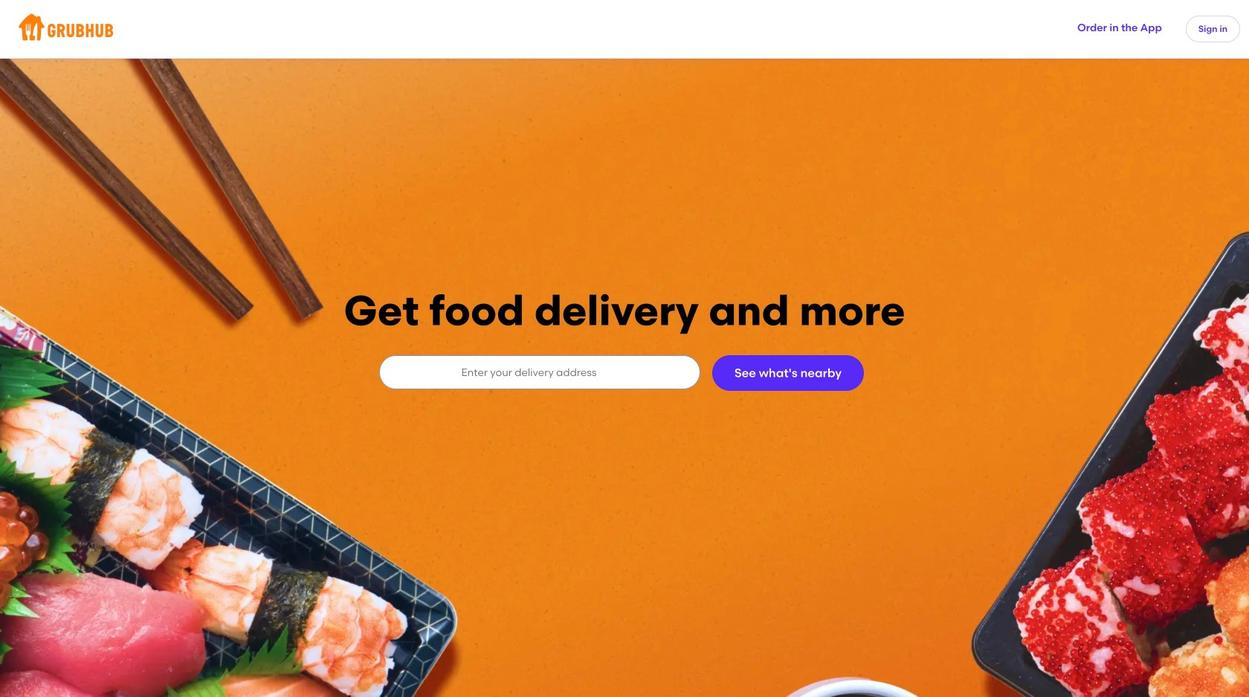 Task type: describe. For each thing, give the bounding box(es) containing it.
Search Address search field
[[379, 356, 699, 389]]



Task type: locate. For each thing, give the bounding box(es) containing it.
main navigation navigation
[[0, 0, 1249, 58]]

burger and fries delivery image
[[0, 58, 1249, 697]]



Task type: vqa. For each thing, say whether or not it's contained in the screenshot.
sweetened
no



